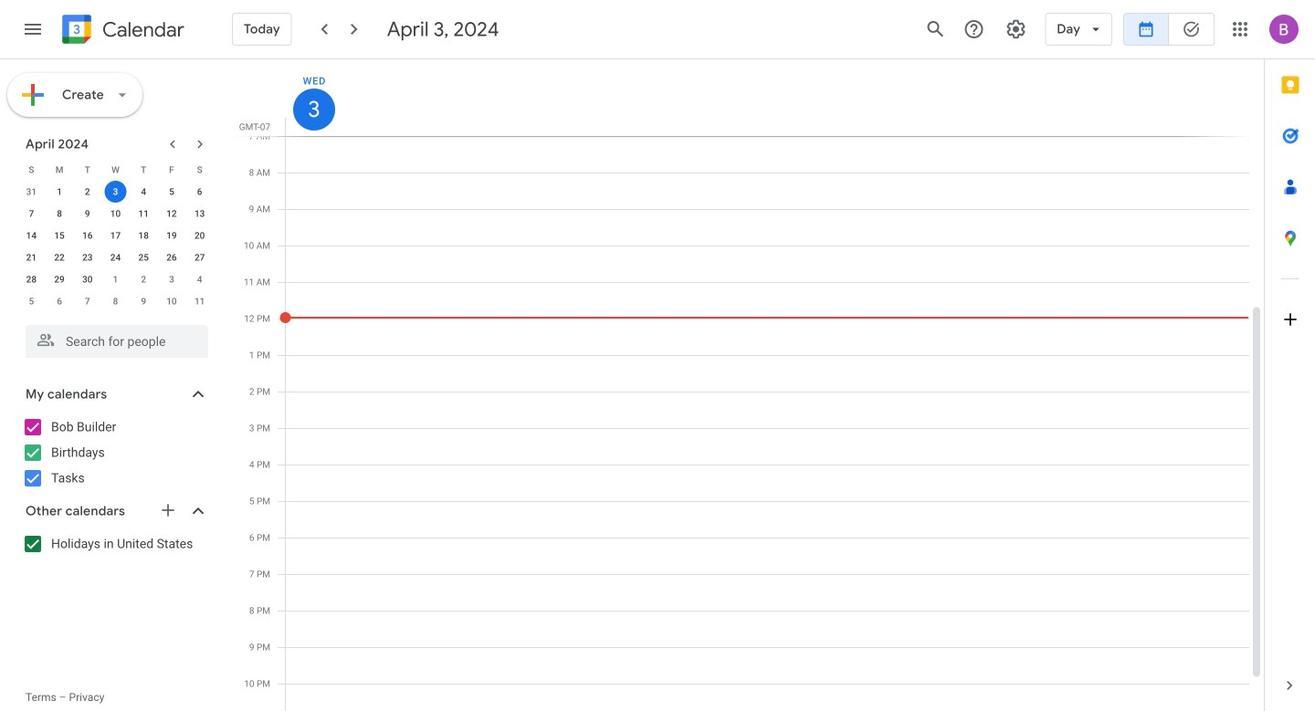 Task type: vqa. For each thing, say whether or not it's contained in the screenshot.
the march 31 element
yes



Task type: describe. For each thing, give the bounding box(es) containing it.
may 3 element
[[161, 269, 183, 290]]

may 5 element
[[20, 290, 42, 312]]

3 row from the top
[[17, 203, 214, 225]]

11 element
[[133, 203, 155, 225]]

1 element
[[48, 181, 70, 203]]

23 element
[[77, 247, 98, 269]]

7 element
[[20, 203, 42, 225]]

14 element
[[20, 225, 42, 247]]

calendar element
[[58, 11, 184, 51]]

may 10 element
[[161, 290, 183, 312]]

28 element
[[20, 269, 42, 290]]

17 element
[[105, 225, 126, 247]]

main drawer image
[[22, 18, 44, 40]]

1 row from the top
[[17, 159, 214, 181]]

may 1 element
[[105, 269, 126, 290]]

7 row from the top
[[17, 290, 214, 312]]

13 element
[[189, 203, 211, 225]]

may 9 element
[[133, 290, 155, 312]]

22 element
[[48, 247, 70, 269]]

settings menu image
[[1005, 18, 1027, 40]]

may 11 element
[[189, 290, 211, 312]]

5 row from the top
[[17, 247, 214, 269]]

cell inside the april 2024 grid
[[102, 181, 130, 203]]

30 element
[[77, 269, 98, 290]]

25 element
[[133, 247, 155, 269]]

24 element
[[105, 247, 126, 269]]

5 element
[[161, 181, 183, 203]]

wednesday, april 3, today element
[[293, 89, 335, 131]]

april 2024 grid
[[17, 159, 214, 312]]

may 7 element
[[77, 290, 98, 312]]

27 element
[[189, 247, 211, 269]]



Task type: locate. For each thing, give the bounding box(es) containing it.
row group
[[17, 181, 214, 312]]

18 element
[[133, 225, 155, 247]]

may 2 element
[[133, 269, 155, 290]]

2 element
[[77, 181, 98, 203]]

may 8 element
[[105, 290, 126, 312]]

12 element
[[161, 203, 183, 225]]

20 element
[[189, 225, 211, 247]]

15 element
[[48, 225, 70, 247]]

my calendars list
[[4, 413, 227, 493]]

may 4 element
[[189, 269, 211, 290]]

add other calendars image
[[159, 501, 177, 520]]

29 element
[[48, 269, 70, 290]]

tab list
[[1265, 59, 1315, 660]]

column header
[[285, 59, 1250, 136]]

9 element
[[77, 203, 98, 225]]

10 element
[[105, 203, 126, 225]]

19 element
[[161, 225, 183, 247]]

None search field
[[0, 318, 227, 358]]

6 element
[[189, 181, 211, 203]]

heading inside calendar element
[[99, 19, 184, 41]]

may 6 element
[[48, 290, 70, 312]]

16 element
[[77, 225, 98, 247]]

2 row from the top
[[17, 181, 214, 203]]

8 element
[[48, 203, 70, 225]]

row
[[17, 159, 214, 181], [17, 181, 214, 203], [17, 203, 214, 225], [17, 225, 214, 247], [17, 247, 214, 269], [17, 269, 214, 290], [17, 290, 214, 312]]

21 element
[[20, 247, 42, 269]]

cell
[[102, 181, 130, 203]]

6 row from the top
[[17, 269, 214, 290]]

march 31 element
[[20, 181, 42, 203]]

heading
[[99, 19, 184, 41]]

4 row from the top
[[17, 225, 214, 247]]

3, today element
[[105, 181, 126, 203]]

26 element
[[161, 247, 183, 269]]

Search for people text field
[[37, 325, 197, 358]]

4 element
[[133, 181, 155, 203]]

grid
[[234, 59, 1264, 712]]



